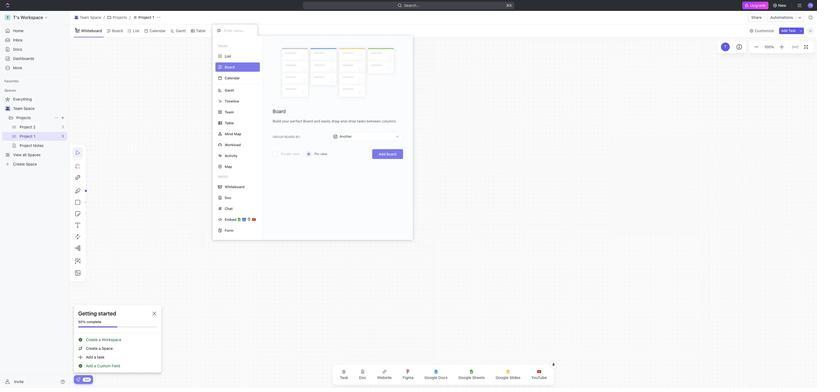 Task type: locate. For each thing, give the bounding box(es) containing it.
tasks
[[357, 119, 366, 123]]

projects
[[113, 15, 127, 20], [16, 115, 31, 120]]

pin view
[[314, 152, 327, 156]]

0 vertical spatial map
[[234, 132, 241, 136]]

home link
[[2, 26, 67, 35]]

0 vertical spatial projects
[[113, 15, 127, 20]]

add down 'automations' button
[[781, 28, 788, 33]]

easily
[[321, 119, 330, 123]]

0 vertical spatial user group image
[[75, 16, 78, 19]]

/
[[104, 15, 105, 20], [129, 15, 131, 20]]

projects link inside tree
[[16, 113, 52, 122]]

map
[[234, 132, 241, 136], [225, 164, 232, 169]]

50% complete
[[78, 320, 101, 324]]

google sheets button
[[454, 366, 489, 383]]

table link
[[195, 27, 206, 34]]

2/4
[[85, 378, 89, 381]]

create for create a workspace
[[86, 337, 98, 342]]

gantt up timeline
[[225, 88, 234, 92]]

website
[[377, 375, 392, 380]]

team inside tree
[[13, 106, 23, 111]]

table right gantt link
[[196, 28, 206, 33]]

1 horizontal spatial table
[[225, 121, 234, 125]]

slides
[[509, 375, 520, 380]]

google
[[424, 375, 437, 380], [458, 375, 471, 380], [496, 375, 508, 380]]

whiteboard
[[81, 28, 102, 33], [225, 184, 244, 189]]

calendar up timeline
[[225, 76, 240, 80]]

table
[[196, 28, 206, 33], [225, 121, 234, 125]]

tree containing team space
[[2, 95, 67, 169]]

0 horizontal spatial google
[[424, 375, 437, 380]]

2 horizontal spatial google
[[496, 375, 508, 380]]

0 horizontal spatial user group image
[[6, 107, 10, 110]]

create for create a space
[[86, 346, 98, 351]]

0 horizontal spatial map
[[225, 164, 232, 169]]

0 horizontal spatial space
[[24, 106, 35, 111]]

view button
[[212, 24, 230, 37]]

gantt
[[176, 28, 186, 33], [225, 88, 234, 92]]

add left task
[[86, 355, 93, 359]]

1 horizontal spatial google
[[458, 375, 471, 380]]

docs
[[13, 47, 22, 52], [438, 375, 448, 380]]

mind
[[225, 132, 233, 136]]

team space link
[[73, 14, 103, 21], [13, 104, 66, 113]]

doc inside button
[[359, 375, 366, 380]]

doc right task button
[[359, 375, 366, 380]]

add a task
[[86, 355, 104, 359]]

0 vertical spatial create
[[86, 337, 98, 342]]

group board by:
[[273, 135, 301, 138]]

workload
[[225, 142, 241, 147]]

team up whiteboard link in the left top of the page
[[80, 15, 89, 20]]

share button
[[748, 13, 765, 22]]

google for google sheets
[[458, 375, 471, 380]]

1 horizontal spatial user group image
[[75, 16, 78, 19]]

and
[[314, 119, 320, 123]]

0 horizontal spatial view
[[292, 152, 299, 156]]

0 vertical spatial whiteboard
[[81, 28, 102, 33]]

calendar
[[150, 28, 166, 33], [225, 76, 240, 80]]

1 vertical spatial docs
[[438, 375, 448, 380]]

space
[[90, 15, 101, 20], [24, 106, 35, 111], [102, 346, 113, 351]]

create up create a space
[[86, 337, 98, 342]]

1 vertical spatial table
[[225, 121, 234, 125]]

list
[[133, 28, 139, 33], [225, 54, 231, 58]]

board
[[112, 28, 123, 33], [273, 109, 286, 114], [303, 119, 313, 123], [387, 152, 397, 156]]

1 vertical spatial create
[[86, 346, 98, 351]]

1 vertical spatial calendar
[[225, 76, 240, 80]]

share
[[751, 15, 762, 20]]

1 horizontal spatial view
[[320, 152, 327, 156]]

upgrade link
[[742, 2, 768, 9]]

2 / from the left
[[129, 15, 131, 20]]

calendar link
[[148, 27, 166, 34]]

map right the mind
[[234, 132, 241, 136]]

1 vertical spatial user group image
[[6, 107, 10, 110]]

between
[[367, 119, 381, 123]]

doc up "chat"
[[225, 195, 231, 200]]

google slides
[[496, 375, 520, 380]]

gantt left table link at the left of page
[[176, 28, 186, 33]]

getting
[[78, 310, 97, 317]]

1 horizontal spatial team space
[[80, 15, 101, 20]]

1 view from the left
[[292, 152, 299, 156]]

3 google from the left
[[496, 375, 508, 380]]

1 vertical spatial space
[[24, 106, 35, 111]]

t
[[724, 45, 727, 49]]

add inside add task button
[[781, 28, 788, 33]]

0 vertical spatial docs
[[13, 47, 22, 52]]

2 view from the left
[[320, 152, 327, 156]]

1 horizontal spatial calendar
[[225, 76, 240, 80]]

list down tasks
[[225, 54, 231, 58]]

pin
[[314, 152, 319, 156]]

0 vertical spatial space
[[90, 15, 101, 20]]

tree
[[2, 95, 67, 169]]

whiteboard left board link
[[81, 28, 102, 33]]

user group image
[[75, 16, 78, 19], [6, 107, 10, 110]]

map down activity
[[225, 164, 232, 169]]

0 horizontal spatial /
[[104, 15, 105, 20]]

1 vertical spatial projects link
[[16, 113, 52, 122]]

team space up whiteboard link in the left top of the page
[[80, 15, 101, 20]]

0 vertical spatial calendar
[[150, 28, 166, 33]]

1 vertical spatial team space link
[[13, 104, 66, 113]]

create up add a task
[[86, 346, 98, 351]]

google right figma
[[424, 375, 437, 380]]

getting started
[[78, 310, 116, 317]]

a up create a space
[[99, 337, 101, 342]]

add down the another dropdown button
[[379, 152, 386, 156]]

1 vertical spatial projects
[[16, 115, 31, 120]]

google left sheets
[[458, 375, 471, 380]]

project 1
[[138, 15, 154, 20]]

task left doc button
[[340, 375, 348, 380]]

team down timeline
[[225, 110, 234, 114]]

1 vertical spatial doc
[[359, 375, 366, 380]]

doc
[[225, 195, 231, 200], [359, 375, 366, 380]]

add
[[781, 28, 788, 33], [379, 152, 386, 156], [86, 355, 93, 359], [86, 364, 93, 368]]

youtube button
[[527, 366, 551, 383]]

1 horizontal spatial docs
[[438, 375, 448, 380]]

0 horizontal spatial table
[[196, 28, 206, 33]]

0 vertical spatial projects link
[[106, 14, 128, 21]]

1 horizontal spatial task
[[789, 28, 796, 33]]

upgrade
[[750, 3, 766, 8]]

2 google from the left
[[458, 375, 471, 380]]

view
[[292, 152, 299, 156], [320, 152, 327, 156]]

team down spaces
[[13, 106, 23, 111]]

google sheets
[[458, 375, 485, 380]]

0 horizontal spatial projects
[[16, 115, 31, 120]]

task
[[789, 28, 796, 33], [340, 375, 348, 380]]

google left slides
[[496, 375, 508, 380]]

calendar down the 1
[[150, 28, 166, 33]]

1 horizontal spatial space
[[90, 15, 101, 20]]

0 horizontal spatial team space link
[[13, 104, 66, 113]]

embed
[[225, 217, 236, 222]]

view button
[[212, 27, 230, 34]]

whiteboard down pages
[[225, 184, 244, 189]]

1 create from the top
[[86, 337, 98, 342]]

0 horizontal spatial docs
[[13, 47, 22, 52]]

1 horizontal spatial gantt
[[225, 88, 234, 92]]

0 vertical spatial list
[[133, 28, 139, 33]]

add for add a custom field
[[86, 364, 93, 368]]

table up the mind
[[225, 121, 234, 125]]

2 horizontal spatial space
[[102, 346, 113, 351]]

0 vertical spatial table
[[196, 28, 206, 33]]

1 horizontal spatial doc
[[359, 375, 366, 380]]

a down add a task
[[94, 364, 96, 368]]

1 horizontal spatial list
[[225, 54, 231, 58]]

0 horizontal spatial task
[[340, 375, 348, 380]]

task button
[[335, 366, 353, 383]]

task down 'automations' button
[[789, 28, 796, 33]]

0 horizontal spatial whiteboard
[[81, 28, 102, 33]]

0 vertical spatial gantt
[[176, 28, 186, 33]]

add for add task
[[781, 28, 788, 33]]

team
[[80, 15, 89, 20], [13, 106, 23, 111], [225, 110, 234, 114]]

2 create from the top
[[86, 346, 98, 351]]

a up task
[[99, 346, 101, 351]]

projects inside sidebar navigation
[[16, 115, 31, 120]]

automations button
[[768, 13, 796, 22]]

1 horizontal spatial team space link
[[73, 14, 103, 21]]

0 horizontal spatial team space
[[13, 106, 35, 111]]

0 horizontal spatial projects link
[[16, 113, 52, 122]]

team space down spaces
[[13, 106, 35, 111]]

spaces
[[4, 88, 16, 92]]

sidebar navigation
[[0, 11, 70, 388]]

a left task
[[94, 355, 96, 359]]

1 vertical spatial team space
[[13, 106, 35, 111]]

0 horizontal spatial doc
[[225, 195, 231, 200]]

add down add a task
[[86, 364, 93, 368]]

0 horizontal spatial team
[[13, 106, 23, 111]]

2 vertical spatial space
[[102, 346, 113, 351]]

private
[[281, 152, 292, 156]]

docs link
[[2, 45, 67, 54]]

1 google from the left
[[424, 375, 437, 380]]

1 horizontal spatial whiteboard
[[225, 184, 244, 189]]

1 / from the left
[[104, 15, 105, 20]]

view for pin view
[[320, 152, 327, 156]]

complete
[[87, 320, 101, 324]]

view right the pin
[[320, 152, 327, 156]]

1 horizontal spatial projects
[[113, 15, 127, 20]]

whiteboard link
[[80, 27, 102, 34]]

customize
[[755, 28, 774, 33]]

view right private
[[292, 152, 299, 156]]

1 horizontal spatial /
[[129, 15, 131, 20]]

columns.
[[382, 119, 397, 123]]

create a space
[[86, 346, 113, 351]]

0 vertical spatial doc
[[225, 195, 231, 200]]

pages
[[218, 175, 228, 178]]

projects link
[[106, 14, 128, 21], [16, 113, 52, 122]]

1 vertical spatial whiteboard
[[225, 184, 244, 189]]

list down "project 1" 'link'
[[133, 28, 139, 33]]



Task type: vqa. For each thing, say whether or not it's contained in the screenshot.
Task
yes



Task type: describe. For each thing, give the bounding box(es) containing it.
project 1 link
[[132, 14, 155, 21]]

team space inside sidebar navigation
[[13, 106, 35, 111]]

build your perfect board and easily drag-and-drop tasks between columns.
[[273, 119, 397, 123]]

1 horizontal spatial projects link
[[106, 14, 128, 21]]

100% button
[[763, 44, 775, 50]]

docs inside sidebar navigation
[[13, 47, 22, 52]]

user group image inside sidebar navigation
[[6, 107, 10, 110]]

drop
[[348, 119, 356, 123]]

custom
[[97, 364, 111, 368]]

board link
[[111, 27, 123, 34]]

0 vertical spatial team space link
[[73, 14, 103, 21]]

1 vertical spatial task
[[340, 375, 348, 380]]

build
[[273, 119, 281, 123]]

user group image inside team space link
[[75, 16, 78, 19]]

google for google docs
[[424, 375, 437, 380]]

sheets
[[472, 375, 485, 380]]

list link
[[132, 27, 139, 34]]

started
[[98, 310, 116, 317]]

inbox link
[[2, 36, 67, 44]]

0 horizontal spatial list
[[133, 28, 139, 33]]

Enter name... field
[[223, 28, 253, 33]]

50%
[[78, 320, 86, 324]]

mind map
[[225, 132, 241, 136]]

another
[[340, 134, 352, 139]]

private view
[[281, 152, 299, 156]]

a for custom
[[94, 364, 96, 368]]

project
[[138, 15, 151, 20]]

new
[[778, 3, 786, 8]]

chat
[[225, 206, 233, 211]]

1 horizontal spatial map
[[234, 132, 241, 136]]

add a custom field
[[86, 364, 120, 368]]

view for private view
[[292, 152, 299, 156]]

inbox
[[13, 38, 23, 42]]

task
[[97, 355, 104, 359]]

workspace
[[102, 337, 121, 342]]

1 horizontal spatial team
[[80, 15, 89, 20]]

a for task
[[94, 355, 96, 359]]

0 vertical spatial task
[[789, 28, 796, 33]]

activity
[[225, 153, 237, 158]]

by:
[[296, 135, 301, 138]]

another button
[[329, 132, 403, 141]]

1
[[152, 15, 154, 20]]

gantt link
[[175, 27, 186, 34]]

search...
[[404, 3, 420, 8]]

and-
[[341, 119, 348, 123]]

new button
[[771, 1, 789, 10]]

dashboards link
[[2, 54, 67, 63]]

add task
[[781, 28, 796, 33]]

website button
[[373, 366, 396, 383]]

add for add a task
[[86, 355, 93, 359]]

customize button
[[748, 27, 776, 34]]

onboarding checklist button image
[[76, 377, 80, 382]]

board
[[284, 135, 295, 138]]

a for space
[[99, 346, 101, 351]]

youtube
[[531, 375, 547, 380]]

perfect
[[290, 119, 302, 123]]

0 horizontal spatial calendar
[[150, 28, 166, 33]]

2 horizontal spatial team
[[225, 110, 234, 114]]

close image
[[152, 312, 156, 316]]

google docs button
[[420, 366, 452, 383]]

dashboards
[[13, 56, 34, 61]]

⌘k
[[506, 3, 512, 8]]

space inside tree
[[24, 106, 35, 111]]

favorites
[[4, 79, 19, 83]]

onboarding checklist button element
[[76, 377, 80, 382]]

add board
[[379, 152, 397, 156]]

field
[[112, 364, 120, 368]]

group
[[273, 135, 284, 138]]

0 horizontal spatial gantt
[[176, 28, 186, 33]]

your
[[282, 119, 289, 123]]

tree inside sidebar navigation
[[2, 95, 67, 169]]

figma button
[[398, 366, 418, 383]]

invite
[[14, 379, 24, 384]]

tasks
[[218, 44, 228, 48]]

google slides button
[[491, 366, 525, 383]]

docs inside button
[[438, 375, 448, 380]]

1 vertical spatial gantt
[[225, 88, 234, 92]]

favorites button
[[2, 78, 21, 85]]

add task button
[[779, 27, 798, 34]]

form
[[225, 228, 233, 232]]

figma
[[403, 375, 414, 380]]

a for workspace
[[99, 337, 101, 342]]

1 vertical spatial list
[[225, 54, 231, 58]]

doc button
[[355, 366, 371, 383]]

google docs
[[424, 375, 448, 380]]

google for google slides
[[496, 375, 508, 380]]

timeline
[[225, 99, 239, 103]]

1 vertical spatial map
[[225, 164, 232, 169]]

automations
[[770, 15, 793, 20]]

add for add board
[[379, 152, 386, 156]]

100%
[[764, 45, 774, 49]]

view
[[220, 28, 228, 33]]

create a workspace
[[86, 337, 121, 342]]

home
[[13, 28, 24, 33]]

drag-
[[331, 119, 341, 123]]

0 vertical spatial team space
[[80, 15, 101, 20]]



